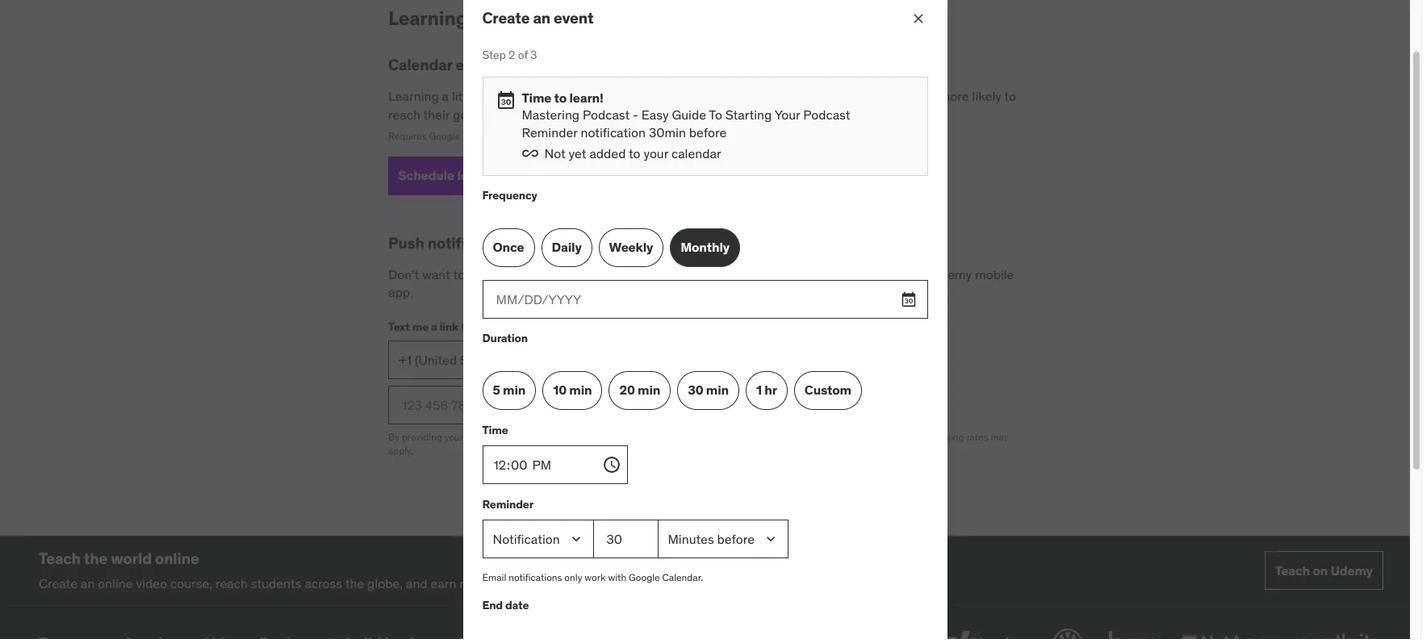 Task type: describe. For each thing, give the bounding box(es) containing it.
more
[[940, 88, 969, 104]]

learning up scheduler.
[[826, 88, 873, 104]]

email
[[482, 571, 507, 584]]

step 2 of 3
[[482, 48, 537, 62]]

a up scheduler.
[[876, 88, 883, 104]]

1 vertical spatial udemy
[[1331, 563, 1373, 579]]

before
[[689, 125, 727, 141]]

text
[[720, 431, 737, 443]]

google inside learning a little each day adds up. research shows that students who make learning a habit are more likely to reach their goals. set time aside to learn and get reminders using your learning scheduler. requires google calendar, apple calendar, or outlook
[[429, 130, 460, 142]]

money
[[460, 575, 498, 591]]

2
[[509, 48, 515, 62]]

outlook
[[587, 130, 621, 142]]

time inside don't want to schedule time blocks? set a learning reminder to get push notifications from the udemy mobile app.
[[523, 266, 549, 282]]

a right me
[[431, 320, 437, 335]]

min for 5 min
[[503, 382, 526, 398]]

learn
[[590, 106, 619, 122]]

phone
[[466, 431, 493, 443]]

time inside learning a little each day adds up. research shows that students who make learning a habit are more likely to reach their goals. set time aside to learn and get reminders using your learning scheduler. requires google calendar, apple calendar, or outlook
[[513, 106, 539, 122]]

not yet added to your calendar
[[545, 145, 722, 161]]

of
[[518, 48, 528, 62]]

learning inside button
[[457, 167, 507, 183]]

teach on udemy link
[[1265, 552, 1384, 591]]

schedule
[[398, 167, 455, 183]]

reminders inside learning a little each day adds up. research shows that students who make learning a habit are more likely to reach their goals. set time aside to learn and get reminders using your learning scheduler. requires google calendar, apple calendar, or outlook
[[669, 106, 728, 122]]

requires
[[388, 130, 427, 142]]

set inside don't want to schedule time blocks? set a learning reminder to get push notifications from the udemy mobile app.
[[599, 266, 619, 282]]

learn!
[[570, 89, 604, 106]]

5
[[493, 382, 500, 398]]

30 min
[[688, 382, 729, 398]]

to right the 'reminder'
[[737, 266, 749, 282]]

don't want to schedule time blocks? set a learning reminder to get push notifications from the udemy mobile app.
[[388, 266, 1015, 300]]

reminder inside time to learn! mastering podcast -  easy guide to starting your podcast reminder notification 30min before
[[522, 125, 578, 141]]

little
[[452, 88, 478, 104]]

monthly
[[681, 239, 730, 255]]

reach inside learning a little each day adds up. research shows that students who make learning a habit are more likely to reach their goals. set time aside to learn and get reminders using your learning scheduler. requires google calendar, apple calendar, or outlook
[[388, 106, 421, 122]]

blocks?
[[552, 266, 596, 282]]

min for 10 min
[[570, 382, 592, 398]]

by providing your phone number, you agree to receive a one-time automated text message with a link to get app. standard messaging rates may apply.
[[388, 431, 1009, 457]]

up.
[[567, 88, 584, 104]]

netapp image
[[1179, 626, 1272, 640]]

aside
[[542, 106, 573, 122]]

course,
[[170, 575, 212, 591]]

teach the world online create an online video course, reach students across the globe, and earn money
[[39, 549, 498, 591]]

app
[[548, 320, 569, 335]]

research
[[587, 88, 642, 104]]

nasdaq image
[[938, 626, 1031, 640]]

2 calendar, from the left
[[533, 130, 574, 142]]

guide
[[672, 107, 707, 123]]

create inside teach the world online create an online video course, reach students across the globe, and earn money
[[39, 575, 78, 591]]

each
[[481, 88, 509, 104]]

email notifications only work with google calendar.
[[482, 571, 703, 584]]

0 vertical spatial reminders
[[472, 5, 565, 30]]

notifications inside don't want to schedule time blocks? set a learning reminder to get push notifications from the udemy mobile app.
[[805, 266, 877, 282]]

the left 'app'
[[529, 320, 546, 335]]

custom
[[805, 382, 852, 398]]

learning inside don't want to schedule time blocks? set a learning reminder to get push notifications from the udemy mobile app.
[[632, 266, 679, 282]]

and inside learning a little each day adds up. research shows that students who make learning a habit are more likely to reach their goals. set time aside to learn and get reminders using your learning scheduler. requires google calendar, apple calendar, or outlook
[[622, 106, 644, 122]]

your
[[775, 107, 801, 123]]

to right likely
[[1005, 88, 1017, 104]]

get inside learning a little each day adds up. research shows that students who make learning a habit are more likely to reach their goals. set time aside to learn and get reminders using your learning scheduler. requires google calendar, apple calendar, or outlook
[[647, 106, 666, 122]]

a inside don't want to schedule time blocks? set a learning reminder to get push notifications from the udemy mobile app.
[[622, 266, 629, 282]]

123 456 7890 text field
[[388, 386, 551, 425]]

across
[[305, 575, 342, 591]]

earn
[[431, 575, 457, 591]]

-
[[633, 107, 639, 123]]

3
[[531, 48, 537, 62]]

app. inside by providing your phone number, you agree to receive a one-time automated text message with a link to get app. standard messaging rates may apply.
[[854, 431, 873, 443]]

reminder
[[682, 266, 734, 282]]

providing
[[402, 431, 442, 443]]

video
[[136, 575, 167, 591]]

notification
[[581, 125, 646, 141]]

download
[[474, 320, 526, 335]]

message
[[740, 431, 779, 443]]

end
[[482, 598, 503, 613]]

notifications for email notifications only work with google calendar.
[[509, 571, 562, 584]]

1 vertical spatial with
[[608, 571, 627, 584]]

10 min
[[553, 382, 592, 398]]

create an event
[[482, 8, 594, 28]]

work
[[585, 571, 606, 584]]

adds
[[535, 88, 563, 104]]

world
[[111, 549, 152, 568]]

1 podcast from the left
[[583, 107, 630, 123]]

habit
[[886, 88, 915, 104]]

likely
[[973, 88, 1002, 104]]

calendar.
[[663, 571, 703, 584]]

set inside learning a little each day adds up. research shows that students who make learning a habit are more likely to reach their goals. set time aside to learn and get reminders using your learning scheduler. requires google calendar, apple calendar, or outlook
[[490, 106, 510, 122]]

1 hr
[[757, 382, 777, 398]]

apple
[[506, 130, 531, 142]]

your inside learning a little each day adds up. research shows that students who make learning a habit are more likely to reach their goals. set time aside to learn and get reminders using your learning scheduler. requires google calendar, apple calendar, or outlook
[[765, 106, 790, 122]]

reach inside teach the world online create an online video course, reach students across the globe, and earn money
[[216, 575, 248, 591]]

0 vertical spatial link
[[440, 320, 459, 335]]

time for time to learn! mastering podcast -  easy guide to starting your podcast reminder notification 30min before
[[522, 89, 552, 106]]

get inside by providing your phone number, you agree to receive a one-time automated text message with a link to get app. standard messaging rates may apply.
[[838, 431, 852, 443]]

you
[[533, 431, 548, 443]]

calendar
[[672, 145, 722, 161]]

push
[[388, 233, 424, 253]]

rates
[[967, 431, 989, 443]]

mobile
[[976, 266, 1015, 282]]

to down 'custom'
[[827, 431, 835, 443]]

time for time
[[482, 423, 508, 438]]

notifications for push notifications
[[428, 233, 519, 253]]

Time time field
[[482, 446, 621, 484]]

0 vertical spatial an
[[533, 8, 551, 28]]

don't
[[388, 266, 419, 282]]

MM/DD/YYYY text field
[[482, 280, 928, 319]]

app. inside don't want to schedule time blocks? set a learning reminder to get push notifications from the udemy mobile app.
[[388, 284, 413, 300]]

get inside don't want to schedule time blocks? set a learning reminder to get push notifications from the udemy mobile app.
[[752, 266, 771, 282]]

messaging
[[917, 431, 965, 443]]

calendar
[[388, 55, 452, 75]]

easy
[[642, 107, 669, 123]]

step
[[482, 48, 506, 62]]

to down learn!
[[576, 106, 587, 122]]

learning a little each day adds up. research shows that students who make learning a habit are more likely to reach their goals. set time aside to learn and get reminders using your learning scheduler. requires google calendar, apple calendar, or outlook
[[388, 88, 1017, 142]]

scheduler.
[[843, 106, 902, 122]]

agree
[[550, 431, 575, 443]]



Task type: locate. For each thing, give the bounding box(es) containing it.
1 horizontal spatial with
[[781, 431, 799, 443]]

udemy right on
[[1331, 563, 1373, 579]]

learning
[[388, 5, 468, 30], [388, 88, 439, 104]]

1 horizontal spatial app.
[[854, 431, 873, 443]]

push notifications
[[388, 233, 519, 253]]

1 horizontal spatial google
[[629, 571, 660, 584]]

on
[[1313, 563, 1328, 579]]

1 horizontal spatial an
[[533, 8, 551, 28]]

min right 10
[[570, 382, 592, 398]]

min right 5 at the left bottom of the page
[[503, 382, 526, 398]]

day
[[512, 88, 532, 104]]

0 horizontal spatial set
[[490, 106, 510, 122]]

end date
[[482, 598, 529, 613]]

google left calendar.
[[629, 571, 660, 584]]

to up aside
[[554, 89, 567, 106]]

an left the event
[[533, 8, 551, 28]]

3 min from the left
[[638, 382, 661, 398]]

your down who
[[765, 106, 790, 122]]

frequency
[[482, 188, 537, 203]]

min for 30 min
[[706, 382, 729, 398]]

0 horizontal spatial with
[[608, 571, 627, 584]]

teach inside teach on udemy link
[[1276, 563, 1311, 579]]

1 vertical spatial set
[[599, 266, 619, 282]]

1 horizontal spatial online
[[155, 549, 199, 568]]

reminder down time time field
[[482, 498, 534, 512]]

time up mastering
[[522, 89, 552, 106]]

2 vertical spatial your
[[445, 431, 463, 443]]

learning for learning reminders
[[388, 5, 468, 30]]

students left across
[[251, 575, 302, 591]]

learning down weekly
[[632, 266, 679, 282]]

udemy
[[932, 266, 972, 282], [1331, 563, 1373, 579]]

set down each
[[490, 106, 510, 122]]

medium image
[[496, 90, 516, 110]]

receive
[[589, 431, 620, 443]]

reminders down that
[[669, 106, 728, 122]]

1 horizontal spatial reach
[[388, 106, 421, 122]]

0 vertical spatial get
[[647, 106, 666, 122]]

and left earn
[[406, 575, 428, 591]]

1 vertical spatial reach
[[216, 575, 248, 591]]

to right the "want"
[[453, 266, 465, 282]]

reach up requires
[[388, 106, 421, 122]]

app.
[[388, 284, 413, 300], [854, 431, 873, 443]]

teach for the
[[39, 549, 81, 568]]

your inside by providing your phone number, you agree to receive a one-time automated text message with a link to get app. standard messaging rates may apply.
[[445, 431, 463, 443]]

0 vertical spatial notifications
[[428, 233, 519, 253]]

1 vertical spatial notifications
[[805, 266, 877, 282]]

0 horizontal spatial time
[[482, 423, 508, 438]]

to left download on the bottom of the page
[[461, 320, 472, 335]]

1 vertical spatial an
[[81, 575, 95, 591]]

small image down apple on the left top of page
[[522, 145, 538, 161]]

notifications
[[428, 233, 519, 253], [805, 266, 877, 282], [509, 571, 562, 584]]

and inside teach the world online create an online video course, reach students across the globe, and earn money
[[406, 575, 428, 591]]

time left automated
[[650, 431, 669, 443]]

1
[[757, 382, 762, 398]]

0 horizontal spatial udemy
[[932, 266, 972, 282]]

time inside button
[[509, 167, 537, 183]]

0 vertical spatial and
[[622, 106, 644, 122]]

volkswagen image
[[1051, 626, 1086, 640]]

1 vertical spatial reminders
[[669, 106, 728, 122]]

teach
[[39, 549, 81, 568], [1276, 563, 1311, 579]]

set
[[490, 106, 510, 122], [599, 266, 619, 282]]

the inside don't want to schedule time blocks? set a learning reminder to get push notifications from the udemy mobile app.
[[910, 266, 929, 282]]

online down world
[[98, 575, 133, 591]]

teach for on
[[1276, 563, 1311, 579]]

standard
[[875, 431, 915, 443]]

notifications left from at the right top of page
[[805, 266, 877, 282]]

get down 'custom'
[[838, 431, 852, 443]]

events
[[456, 55, 503, 75]]

0 vertical spatial your
[[765, 106, 790, 122]]

0 horizontal spatial google
[[429, 130, 460, 142]]

learning reminders
[[388, 5, 565, 30]]

0 vertical spatial reminder
[[522, 125, 578, 141]]

0 horizontal spatial reach
[[216, 575, 248, 591]]

0 vertical spatial google
[[429, 130, 460, 142]]

using
[[731, 106, 762, 122]]

goals.
[[453, 106, 487, 122]]

close modal image
[[910, 11, 927, 27]]

reminder
[[522, 125, 578, 141], [482, 498, 534, 512]]

1 vertical spatial learning
[[388, 88, 439, 104]]

1 horizontal spatial students
[[710, 88, 761, 104]]

or
[[576, 130, 585, 142]]

may
[[991, 431, 1009, 443]]

online up course,
[[155, 549, 199, 568]]

teach inside teach the world online create an online video course, reach students across the globe, and earn money
[[39, 549, 81, 568]]

and down research
[[622, 106, 644, 122]]

1 learning from the top
[[388, 5, 468, 30]]

reminders up of at left
[[472, 5, 565, 30]]

1 min from the left
[[503, 382, 526, 398]]

notifications up schedule
[[428, 233, 519, 253]]

students for online
[[251, 575, 302, 591]]

0 horizontal spatial podcast
[[583, 107, 630, 123]]

notifications up "date"
[[509, 571, 562, 584]]

0 vertical spatial small image
[[522, 145, 538, 161]]

a down weekly
[[622, 266, 629, 282]]

1 vertical spatial get
[[752, 266, 771, 282]]

1 horizontal spatial create
[[482, 8, 530, 28]]

small image
[[522, 145, 538, 161], [540, 168, 556, 184]]

1 horizontal spatial podcast
[[804, 107, 851, 123]]

box image
[[1105, 626, 1160, 640]]

2 horizontal spatial get
[[838, 431, 852, 443]]

1 horizontal spatial link
[[809, 431, 824, 443]]

with inside by providing your phone number, you agree to receive a one-time automated text message with a link to get app. standard messaging rates may apply.
[[781, 431, 799, 443]]

1 horizontal spatial get
[[752, 266, 771, 282]]

the right from at the right top of page
[[910, 266, 929, 282]]

get left "push"
[[752, 266, 771, 282]]

your left phone
[[445, 431, 463, 443]]

calendar, up the not
[[533, 130, 574, 142]]

min right 30
[[706, 382, 729, 398]]

time inside time to learn! mastering podcast -  easy guide to starting your podcast reminder notification 30min before
[[522, 89, 552, 106]]

the
[[910, 266, 929, 282], [529, 320, 546, 335], [84, 549, 108, 568], [345, 575, 364, 591]]

0 vertical spatial app.
[[388, 284, 413, 300]]

0 vertical spatial udemy
[[932, 266, 972, 282]]

calendar,
[[463, 130, 503, 142], [533, 130, 574, 142]]

0 horizontal spatial get
[[647, 106, 666, 122]]

0 horizontal spatial link
[[440, 320, 459, 335]]

schedule learning time
[[398, 167, 537, 183]]

only
[[565, 571, 583, 584]]

1 horizontal spatial and
[[622, 106, 644, 122]]

added
[[590, 145, 626, 161]]

to
[[709, 107, 723, 123]]

event
[[554, 8, 594, 28]]

a left little
[[442, 88, 449, 104]]

teach on udemy
[[1276, 563, 1373, 579]]

1 vertical spatial your
[[644, 145, 669, 161]]

google
[[429, 130, 460, 142], [629, 571, 660, 584]]

1 horizontal spatial your
[[644, 145, 669, 161]]

20 min
[[620, 382, 661, 398]]

small image down the not
[[540, 168, 556, 184]]

to
[[1005, 88, 1017, 104], [554, 89, 567, 106], [576, 106, 587, 122], [629, 145, 641, 161], [453, 266, 465, 282], [737, 266, 749, 282], [461, 320, 472, 335], [577, 431, 586, 443], [827, 431, 835, 443]]

duration
[[482, 331, 528, 346]]

1 vertical spatial create
[[39, 575, 78, 591]]

1 calendar, from the left
[[463, 130, 503, 142]]

mastering
[[522, 107, 580, 123]]

the left "globe,"
[[345, 575, 364, 591]]

1 horizontal spatial reminders
[[669, 106, 728, 122]]

students for each
[[710, 88, 761, 104]]

20
[[620, 382, 635, 398]]

time
[[522, 89, 552, 106], [482, 423, 508, 438]]

an left video
[[81, 575, 95, 591]]

set down weekly
[[599, 266, 619, 282]]

0 vertical spatial create
[[482, 8, 530, 28]]

google down their in the top left of the page
[[429, 130, 460, 142]]

0 vertical spatial with
[[781, 431, 799, 443]]

learning up their in the top left of the page
[[388, 88, 439, 104]]

30min
[[649, 125, 686, 141]]

2 learning from the top
[[388, 88, 439, 104]]

link inside by providing your phone number, you agree to receive a one-time automated text message with a link to get app. standard messaging rates may apply.
[[809, 431, 824, 443]]

globe,
[[367, 575, 403, 591]]

1 horizontal spatial time
[[522, 89, 552, 106]]

time inside by providing your phone number, you agree to receive a one-time automated text message with a link to get app. standard messaging rates may apply.
[[650, 431, 669, 443]]

with right message
[[781, 431, 799, 443]]

link right me
[[440, 320, 459, 335]]

a right message
[[802, 431, 807, 443]]

to right agree
[[577, 431, 586, 443]]

learning for learning a little each day adds up. research shows that students who make learning a habit are more likely to reach their goals. set time aside to learn and get reminders using your learning scheduler. requires google calendar, apple calendar, or outlook
[[388, 88, 439, 104]]

1 vertical spatial link
[[809, 431, 824, 443]]

1 vertical spatial small image
[[540, 168, 556, 184]]

by
[[388, 431, 400, 443]]

0 horizontal spatial calendar,
[[463, 130, 503, 142]]

learning
[[826, 88, 873, 104], [793, 106, 840, 122], [457, 167, 507, 183], [632, 266, 679, 282]]

push
[[774, 266, 802, 282]]

are
[[918, 88, 937, 104]]

learning down make
[[793, 106, 840, 122]]

4 min from the left
[[706, 382, 729, 398]]

1 vertical spatial reminder
[[482, 498, 534, 512]]

1 vertical spatial online
[[98, 575, 133, 591]]

2 podcast from the left
[[804, 107, 851, 123]]

time left the blocks?
[[523, 266, 549, 282]]

1 horizontal spatial small image
[[540, 168, 556, 184]]

0 horizontal spatial small image
[[522, 145, 538, 161]]

once
[[493, 239, 524, 255]]

0 horizontal spatial online
[[98, 575, 133, 591]]

want
[[423, 266, 451, 282]]

teach left world
[[39, 549, 81, 568]]

None number field
[[594, 520, 658, 559]]

from
[[880, 266, 907, 282]]

app. left standard
[[854, 431, 873, 443]]

1 vertical spatial app.
[[854, 431, 873, 443]]

0 horizontal spatial your
[[445, 431, 463, 443]]

2 horizontal spatial your
[[765, 106, 790, 122]]

udemy inside don't want to schedule time blocks? set a learning reminder to get push notifications from the udemy mobile app.
[[932, 266, 972, 282]]

with right work
[[608, 571, 627, 584]]

min right 20
[[638, 382, 661, 398]]

schedule
[[468, 266, 520, 282]]

1 horizontal spatial set
[[599, 266, 619, 282]]

1 horizontal spatial teach
[[1276, 563, 1311, 579]]

0 horizontal spatial teach
[[39, 549, 81, 568]]

online
[[155, 549, 199, 568], [98, 575, 133, 591]]

0 horizontal spatial an
[[81, 575, 95, 591]]

time down day
[[513, 106, 539, 122]]

app. down don't
[[388, 284, 413, 300]]

to inside time to learn! mastering podcast -  easy guide to starting your podcast reminder notification 30min before
[[554, 89, 567, 106]]

students up the using on the top right of the page
[[710, 88, 761, 104]]

2 vertical spatial get
[[838, 431, 852, 443]]

reminder down mastering
[[522, 125, 578, 141]]

the left world
[[84, 549, 108, 568]]

their
[[424, 106, 450, 122]]

students inside teach the world online create an online video course, reach students across the globe, and earn money
[[251, 575, 302, 591]]

yet
[[569, 145, 587, 161]]

your down 30min
[[644, 145, 669, 161]]

weekly
[[609, 239, 653, 255]]

30
[[688, 382, 704, 398]]

2 vertical spatial notifications
[[509, 571, 562, 584]]

learning up calendar
[[388, 5, 468, 30]]

schedule learning time button
[[388, 156, 566, 195]]

reach right course,
[[216, 575, 248, 591]]

0 vertical spatial reach
[[388, 106, 421, 122]]

a left one-
[[622, 431, 627, 443]]

podcast up notification
[[583, 107, 630, 123]]

an inside teach the world online create an online video course, reach students across the globe, and earn money
[[81, 575, 95, 591]]

udemy left mobile
[[932, 266, 972, 282]]

time up frequency
[[509, 167, 537, 183]]

1 vertical spatial and
[[406, 575, 428, 591]]

0 horizontal spatial and
[[406, 575, 428, 591]]

me
[[412, 320, 429, 335]]

get down shows
[[647, 106, 666, 122]]

1 horizontal spatial udemy
[[1331, 563, 1373, 579]]

students inside learning a little each day adds up. research shows that students who make learning a habit are more likely to reach their goals. set time aside to learn and get reminders using your learning scheduler. requires google calendar, apple calendar, or outlook
[[710, 88, 761, 104]]

0 vertical spatial online
[[155, 549, 199, 568]]

students
[[710, 88, 761, 104], [251, 575, 302, 591]]

date
[[505, 598, 529, 613]]

teach left on
[[1276, 563, 1311, 579]]

0 vertical spatial time
[[522, 89, 552, 106]]

0 vertical spatial learning
[[388, 5, 468, 30]]

time
[[513, 106, 539, 122], [509, 167, 537, 183], [523, 266, 549, 282], [650, 431, 669, 443]]

1 vertical spatial google
[[629, 571, 660, 584]]

podcast down make
[[804, 107, 851, 123]]

learning inside learning a little each day adds up. research shows that students who make learning a habit are more likely to reach their goals. set time aside to learn and get reminders using your learning scheduler. requires google calendar, apple calendar, or outlook
[[388, 88, 439, 104]]

1 vertical spatial time
[[482, 423, 508, 438]]

who
[[764, 88, 788, 104]]

daily
[[552, 239, 582, 255]]

one-
[[630, 431, 650, 443]]

0 vertical spatial set
[[490, 106, 510, 122]]

0 horizontal spatial create
[[39, 575, 78, 591]]

automated
[[671, 431, 718, 443]]

and
[[622, 106, 644, 122], [406, 575, 428, 591]]

0 vertical spatial students
[[710, 88, 761, 104]]

small image inside schedule learning time button
[[540, 168, 556, 184]]

calendar, down goals.
[[463, 130, 503, 142]]

apply.
[[388, 445, 414, 457]]

time down 5 at the left bottom of the page
[[482, 423, 508, 438]]

learning up frequency
[[457, 167, 507, 183]]

1 vertical spatial students
[[251, 575, 302, 591]]

1 horizontal spatial calendar,
[[533, 130, 574, 142]]

min for 20 min
[[638, 382, 661, 398]]

to right added
[[629, 145, 641, 161]]

2 min from the left
[[570, 382, 592, 398]]

reminders
[[472, 5, 565, 30], [669, 106, 728, 122]]

0 horizontal spatial reminders
[[472, 5, 565, 30]]

0 horizontal spatial students
[[251, 575, 302, 591]]

eventbrite image
[[1291, 626, 1384, 640]]

link down 'custom'
[[809, 431, 824, 443]]

0 horizontal spatial app.
[[388, 284, 413, 300]]

5 min
[[493, 382, 526, 398]]



Task type: vqa. For each thing, say whether or not it's contained in the screenshot.
Don't want to schedule time blocks? Set a learning reminder to get push notifications from the Udemy mobile app.
yes



